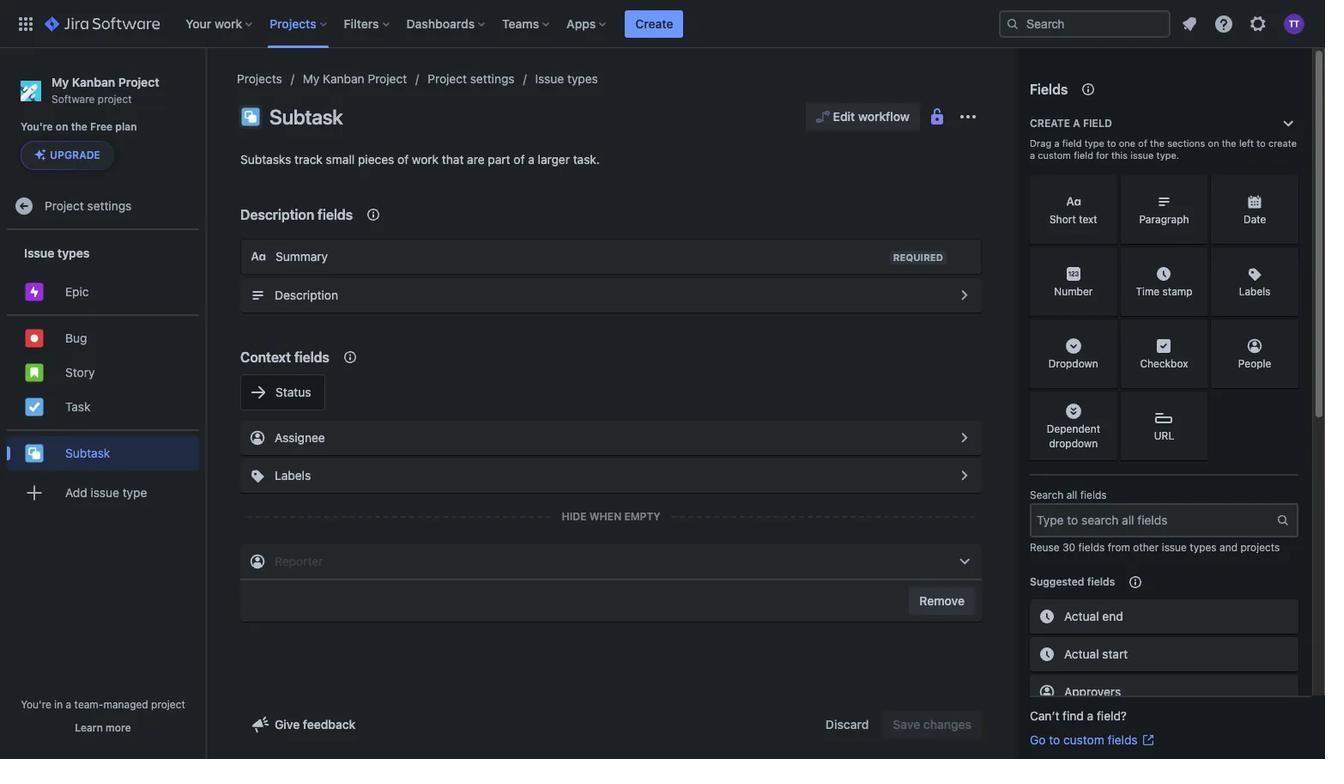 Task type: describe. For each thing, give the bounding box(es) containing it.
dropdown
[[1049, 358, 1099, 370]]

task
[[65, 399, 91, 414]]

search
[[1030, 489, 1064, 501]]

give
[[275, 717, 300, 732]]

description button
[[240, 278, 982, 313]]

from
[[1108, 541, 1131, 554]]

open field configuration image for description
[[955, 285, 976, 306]]

number
[[1055, 285, 1094, 298]]

reuse 30 fields from other issue types and projects
[[1030, 541, 1281, 554]]

subtask link
[[7, 437, 199, 471]]

required
[[894, 252, 944, 263]]

project inside my kanban project link
[[368, 71, 407, 86]]

2 horizontal spatial to
[[1257, 137, 1267, 149]]

open field configuration image for assignee
[[955, 428, 976, 448]]

description for description
[[275, 288, 338, 302]]

go to custom fields link
[[1030, 732, 1156, 749]]

date
[[1244, 213, 1267, 226]]

actual for actual end
[[1065, 609, 1100, 623]]

checkbox
[[1141, 358, 1189, 370]]

2 vertical spatial field
[[1074, 149, 1094, 161]]

my for my kanban project software project
[[52, 75, 69, 89]]

subtask inside group
[[65, 446, 110, 460]]

add
[[65, 485, 87, 500]]

status
[[276, 385, 311, 399]]

Search field
[[1000, 10, 1171, 37]]

task link
[[7, 390, 199, 424]]

story link
[[7, 356, 199, 390]]

my for my kanban project
[[303, 71, 320, 86]]

reuse
[[1030, 541, 1060, 554]]

1 vertical spatial project
[[151, 698, 185, 711]]

when
[[590, 510, 622, 523]]

subtasks
[[240, 152, 291, 167]]

bug link
[[7, 321, 199, 356]]

projects for projects dropdown button
[[270, 16, 317, 30]]

approvers
[[1065, 684, 1122, 699]]

left
[[1240, 137, 1255, 149]]

search all fields
[[1030, 489, 1107, 501]]

field for create
[[1084, 117, 1113, 130]]

type.
[[1157, 149, 1180, 161]]

empty
[[625, 510, 661, 523]]

learn
[[75, 721, 103, 734]]

actual for actual start
[[1065, 647, 1100, 661]]

create button
[[625, 10, 684, 37]]

issue inside button
[[91, 485, 119, 500]]

2 horizontal spatial types
[[1190, 541, 1217, 554]]

0 horizontal spatial the
[[71, 120, 88, 133]]

field?
[[1097, 708, 1127, 723]]

1 horizontal spatial to
[[1108, 137, 1117, 149]]

story
[[65, 365, 95, 379]]

teams button
[[497, 10, 557, 37]]

your work
[[186, 16, 242, 30]]

feedback
[[303, 717, 356, 732]]

part
[[488, 152, 511, 167]]

you're for you're on the free plan
[[21, 120, 53, 133]]

epic
[[65, 284, 89, 299]]

your profile and settings image
[[1285, 13, 1305, 34]]

assignee button
[[240, 421, 982, 455]]

field for drag
[[1063, 137, 1082, 149]]

1 vertical spatial settings
[[87, 198, 132, 213]]

go
[[1030, 732, 1046, 747]]

group containing issue types
[[7, 230, 199, 521]]

paragraph
[[1140, 213, 1190, 226]]

a down 'drag' at the top of the page
[[1030, 149, 1036, 161]]

dashboards
[[407, 16, 475, 30]]

assignee
[[275, 430, 325, 445]]

kanban for my kanban project
[[323, 71, 365, 86]]

add issue type
[[65, 485, 147, 500]]

description fields
[[240, 207, 353, 222]]

create
[[1269, 137, 1298, 149]]

start
[[1103, 647, 1129, 661]]

issue for issue types 'link'
[[535, 71, 564, 86]]

short text
[[1050, 213, 1098, 226]]

0 vertical spatial subtask
[[270, 105, 343, 129]]

url
[[1155, 430, 1175, 443]]

a right 'drag' at the top of the page
[[1055, 137, 1060, 149]]

context fields
[[240, 350, 330, 365]]

dependent
[[1047, 422, 1101, 435]]

fields right all
[[1081, 489, 1107, 501]]

remove
[[920, 593, 965, 608]]

create for create
[[636, 16, 674, 30]]

type inside drag a field type to one of the sections on the left to create a custom field for this issue type.
[[1085, 137, 1105, 149]]

0 vertical spatial project settings link
[[428, 69, 515, 89]]

for
[[1097, 149, 1109, 161]]

1 horizontal spatial settings
[[470, 71, 515, 86]]

more
[[106, 721, 131, 734]]

end
[[1103, 609, 1124, 623]]

kanban for my kanban project software project
[[72, 75, 115, 89]]

more information image for checkbox
[[1186, 321, 1207, 342]]

0 horizontal spatial of
[[398, 152, 409, 167]]

group containing bug
[[7, 315, 199, 430]]

labels button
[[240, 459, 982, 493]]

edit workflow
[[834, 109, 910, 124]]

project down upgrade button
[[45, 198, 84, 213]]

upgrade
[[50, 149, 100, 162]]

bug
[[65, 331, 87, 345]]

track
[[295, 152, 323, 167]]

plan
[[115, 120, 137, 133]]

suggested fields
[[1030, 575, 1116, 588]]

close field configuration image
[[955, 551, 976, 572]]

labels inside button
[[275, 468, 311, 483]]

suggested
[[1030, 575, 1085, 588]]

a right find
[[1088, 708, 1094, 723]]

open field configuration image for labels
[[955, 465, 976, 486]]

of inside drag a field type to one of the sections on the left to create a custom field for this issue type.
[[1139, 137, 1148, 149]]

1 horizontal spatial issue types
[[535, 71, 598, 86]]

description for description fields
[[240, 207, 314, 222]]

projects link
[[237, 69, 282, 89]]

can't
[[1030, 708, 1060, 723]]

create for create a field
[[1030, 117, 1071, 130]]

subtasks track small pieces of work that are part of a larger task.
[[240, 152, 600, 167]]

subtask group
[[7, 430, 199, 476]]

settings image
[[1249, 13, 1269, 34]]

1 vertical spatial types
[[57, 245, 90, 260]]

all
[[1067, 489, 1078, 501]]

issue inside drag a field type to one of the sections on the left to create a custom field for this issue type.
[[1131, 149, 1154, 161]]

more information about the context fields image for description fields
[[363, 204, 384, 225]]

stamp
[[1163, 285, 1193, 298]]



Task type: locate. For each thing, give the bounding box(es) containing it.
30
[[1063, 541, 1076, 554]]

kanban down filters
[[323, 71, 365, 86]]

issue inside 'link'
[[535, 71, 564, 86]]

this
[[1112, 149, 1128, 161]]

drag a field type to one of the sections on the left to create a custom field for this issue type.
[[1030, 137, 1298, 161]]

short
[[1050, 213, 1077, 226]]

project down dashboards dropdown button
[[428, 71, 467, 86]]

learn more button
[[75, 721, 131, 735]]

banner
[[0, 0, 1326, 48]]

issue types link
[[535, 69, 598, 89]]

actual left end
[[1065, 609, 1100, 623]]

1 vertical spatial project settings
[[45, 198, 132, 213]]

the left left
[[1223, 137, 1237, 149]]

field left the for
[[1074, 149, 1094, 161]]

2 more information image from the top
[[1186, 321, 1207, 342]]

1 horizontal spatial my
[[303, 71, 320, 86]]

custom inside drag a field type to one of the sections on the left to create a custom field for this issue type.
[[1038, 149, 1072, 161]]

issue type icon image
[[240, 106, 261, 127]]

1 horizontal spatial the
[[1151, 137, 1165, 149]]

1 horizontal spatial create
[[1030, 117, 1071, 130]]

1 horizontal spatial kanban
[[323, 71, 365, 86]]

issue
[[535, 71, 564, 86], [24, 245, 54, 260]]

kanban inside my kanban project software project
[[72, 75, 115, 89]]

1 horizontal spatial on
[[1209, 137, 1220, 149]]

2 horizontal spatial issue
[[1162, 541, 1188, 554]]

projects up projects link
[[270, 16, 317, 30]]

1 open field configuration image from the top
[[955, 285, 976, 306]]

1 vertical spatial labels
[[275, 468, 311, 483]]

that
[[442, 152, 464, 167]]

0 vertical spatial issue
[[1131, 149, 1154, 161]]

project settings link down dashboards dropdown button
[[428, 69, 515, 89]]

1 horizontal spatial of
[[514, 152, 525, 167]]

dashboards button
[[402, 10, 492, 37]]

issue down teams dropdown button
[[535, 71, 564, 86]]

0 vertical spatial settings
[[470, 71, 515, 86]]

my inside my kanban project software project
[[52, 75, 69, 89]]

actual start button
[[1030, 637, 1299, 671]]

0 horizontal spatial labels
[[275, 468, 311, 483]]

0 horizontal spatial project
[[98, 93, 132, 105]]

actual left start
[[1065, 647, 1100, 661]]

0 vertical spatial custom
[[1038, 149, 1072, 161]]

project
[[98, 93, 132, 105], [151, 698, 185, 711]]

more information about the context fields image down pieces on the top left of the page
[[363, 204, 384, 225]]

can't find a field?
[[1030, 708, 1127, 723]]

0 vertical spatial project settings
[[428, 71, 515, 86]]

context
[[240, 350, 291, 365]]

issue inside group
[[24, 245, 54, 260]]

1 you're from the top
[[21, 120, 53, 133]]

filters button
[[339, 10, 396, 37]]

project right managed
[[151, 698, 185, 711]]

create right apps popup button
[[636, 16, 674, 30]]

issue down one
[[1131, 149, 1154, 161]]

2 horizontal spatial of
[[1139, 137, 1148, 149]]

your work button
[[181, 10, 260, 37]]

more information image
[[1186, 249, 1207, 270]]

project settings link down upgrade
[[7, 189, 199, 224]]

0 vertical spatial labels
[[1240, 285, 1271, 298]]

work left that
[[412, 152, 439, 167]]

subtask up the add
[[65, 446, 110, 460]]

fields left more information about the suggested fields icon
[[1088, 575, 1116, 588]]

project settings down dashboards dropdown button
[[428, 71, 515, 86]]

2 vertical spatial open field configuration image
[[955, 465, 976, 486]]

a
[[1074, 117, 1081, 130], [1055, 137, 1060, 149], [1030, 149, 1036, 161], [528, 152, 535, 167], [66, 698, 71, 711], [1088, 708, 1094, 723]]

1 vertical spatial actual
[[1065, 647, 1100, 661]]

other
[[1134, 541, 1160, 554]]

issue right other
[[1162, 541, 1188, 554]]

workflow
[[859, 109, 910, 124]]

1 more information image from the top
[[1186, 177, 1207, 198]]

filters
[[344, 16, 379, 30]]

my up software
[[52, 75, 69, 89]]

2 vertical spatial types
[[1190, 541, 1217, 554]]

2 vertical spatial issue
[[1162, 541, 1188, 554]]

0 horizontal spatial to
[[1050, 732, 1061, 747]]

more information about the fields image
[[1079, 79, 1099, 100]]

projects for projects link
[[237, 71, 282, 86]]

issue for group containing issue types
[[24, 245, 54, 260]]

to right go
[[1050, 732, 1061, 747]]

1 horizontal spatial project settings
[[428, 71, 515, 86]]

1 vertical spatial create
[[1030, 117, 1071, 130]]

project
[[368, 71, 407, 86], [428, 71, 467, 86], [118, 75, 159, 89], [45, 198, 84, 213]]

0 horizontal spatial project settings
[[45, 198, 132, 213]]

0 horizontal spatial work
[[215, 16, 242, 30]]

1 horizontal spatial work
[[412, 152, 439, 167]]

jira software image
[[45, 13, 160, 34], [45, 13, 160, 34]]

more options image
[[958, 106, 979, 127]]

1 vertical spatial type
[[123, 485, 147, 500]]

actual start
[[1065, 647, 1129, 661]]

sidebar navigation image
[[187, 69, 225, 103]]

1 vertical spatial issue
[[91, 485, 119, 500]]

0 horizontal spatial types
[[57, 245, 90, 260]]

0 horizontal spatial on
[[56, 120, 68, 133]]

fields left 'this link will be opened in a new tab' icon
[[1108, 732, 1138, 747]]

0 vertical spatial more information about the context fields image
[[363, 204, 384, 225]]

description inside button
[[275, 288, 338, 302]]

subtask up track
[[270, 105, 343, 129]]

1 vertical spatial custom
[[1064, 732, 1105, 747]]

managed
[[103, 698, 148, 711]]

are
[[467, 152, 485, 167]]

appswitcher icon image
[[15, 13, 36, 34]]

1 vertical spatial more information about the context fields image
[[340, 347, 361, 368]]

field down create a field
[[1063, 137, 1082, 149]]

to right left
[[1257, 137, 1267, 149]]

fields up status
[[294, 350, 330, 365]]

projects inside dropdown button
[[270, 16, 317, 30]]

labels up people
[[1240, 285, 1271, 298]]

more information about the context fields image
[[363, 204, 384, 225], [340, 347, 361, 368]]

type up the for
[[1085, 137, 1105, 149]]

0 vertical spatial on
[[56, 120, 68, 133]]

pieces
[[358, 152, 394, 167]]

notifications image
[[1180, 13, 1201, 34]]

open field configuration image
[[955, 285, 976, 306], [955, 428, 976, 448], [955, 465, 976, 486]]

fields up summary
[[318, 207, 353, 222]]

field
[[1084, 117, 1113, 130], [1063, 137, 1082, 149], [1074, 149, 1094, 161]]

fields right the 30
[[1079, 541, 1105, 554]]

help image
[[1214, 13, 1235, 34]]

settings down primary element
[[470, 71, 515, 86]]

types inside 'link'
[[568, 71, 598, 86]]

0 horizontal spatial type
[[123, 485, 147, 500]]

more information about the context fields image right context fields
[[340, 347, 361, 368]]

give feedback
[[275, 717, 356, 732]]

1 vertical spatial projects
[[237, 71, 282, 86]]

to up the this
[[1108, 137, 1117, 149]]

0 vertical spatial project
[[98, 93, 132, 105]]

1 vertical spatial on
[[1209, 137, 1220, 149]]

to
[[1108, 137, 1117, 149], [1257, 137, 1267, 149], [1050, 732, 1061, 747]]

of right one
[[1139, 137, 1148, 149]]

a left larger
[[528, 152, 535, 167]]

dependent dropdown
[[1047, 422, 1101, 450]]

custom down can't find a field?
[[1064, 732, 1105, 747]]

1 horizontal spatial project
[[151, 698, 185, 711]]

software
[[52, 93, 95, 105]]

type down subtask link
[[123, 485, 147, 500]]

issue types
[[535, 71, 598, 86], [24, 245, 90, 260]]

of right pieces on the top left of the page
[[398, 152, 409, 167]]

actual end button
[[1030, 599, 1299, 634]]

0 vertical spatial projects
[[270, 16, 317, 30]]

2 you're from the top
[[21, 698, 51, 711]]

1 vertical spatial project settings link
[[7, 189, 199, 224]]

add issue type button
[[7, 476, 199, 510]]

my kanban project
[[303, 71, 407, 86]]

issue right the add
[[91, 485, 119, 500]]

you're left in
[[21, 698, 51, 711]]

0 horizontal spatial issue
[[24, 245, 54, 260]]

0 vertical spatial you're
[[21, 120, 53, 133]]

0 horizontal spatial settings
[[87, 198, 132, 213]]

a right in
[[66, 698, 71, 711]]

create inside button
[[636, 16, 674, 30]]

this link will be opened in a new tab image
[[1142, 733, 1156, 747]]

your
[[186, 16, 212, 30]]

project inside my kanban project software project
[[118, 75, 159, 89]]

discard
[[826, 717, 869, 732]]

0 vertical spatial types
[[568, 71, 598, 86]]

1 horizontal spatial issue
[[1131, 149, 1154, 161]]

more information image down stamp
[[1186, 321, 1207, 342]]

1 vertical spatial description
[[275, 288, 338, 302]]

types down apps popup button
[[568, 71, 598, 86]]

more information image for paragraph
[[1186, 177, 1207, 198]]

more information about the context fields image for context fields
[[340, 347, 361, 368]]

1 horizontal spatial issue
[[535, 71, 564, 86]]

field up the for
[[1084, 117, 1113, 130]]

sections
[[1168, 137, 1206, 149]]

0 horizontal spatial kanban
[[72, 75, 115, 89]]

1 vertical spatial issue types
[[24, 245, 90, 260]]

3 open field configuration image from the top
[[955, 465, 976, 486]]

0 horizontal spatial subtask
[[65, 446, 110, 460]]

approvers button
[[1030, 675, 1299, 709]]

teams
[[502, 16, 539, 30]]

issue types up epic
[[24, 245, 90, 260]]

hide when empty
[[562, 510, 661, 523]]

create a field
[[1030, 117, 1113, 130]]

fields
[[318, 207, 353, 222], [294, 350, 330, 365], [1081, 489, 1107, 501], [1079, 541, 1105, 554], [1088, 575, 1116, 588], [1108, 732, 1138, 747]]

search image
[[1006, 17, 1020, 30]]

kanban up software
[[72, 75, 115, 89]]

issue types down apps
[[535, 71, 598, 86]]

custom down 'drag' at the top of the page
[[1038, 149, 1072, 161]]

discard button
[[816, 711, 880, 739]]

on right the sections
[[1209, 137, 1220, 149]]

2 horizontal spatial the
[[1223, 137, 1237, 149]]

on inside drag a field type to one of the sections on the left to create a custom field for this issue type.
[[1209, 137, 1220, 149]]

1 vertical spatial issue
[[24, 245, 54, 260]]

type
[[1085, 137, 1105, 149], [123, 485, 147, 500]]

2 actual from the top
[[1065, 647, 1100, 661]]

give feedback button
[[240, 711, 366, 739]]

project up 'plan'
[[98, 93, 132, 105]]

open field configuration image inside assignee button
[[955, 428, 976, 448]]

0 horizontal spatial issue
[[91, 485, 119, 500]]

project up 'plan'
[[118, 75, 159, 89]]

1 horizontal spatial types
[[568, 71, 598, 86]]

remove button
[[910, 587, 976, 615]]

project inside my kanban project software project
[[98, 93, 132, 105]]

primary element
[[10, 0, 1000, 48]]

my kanban project link
[[303, 69, 407, 89]]

projects
[[1241, 541, 1281, 554]]

description down summary
[[275, 288, 338, 302]]

issue
[[1131, 149, 1154, 161], [91, 485, 119, 500], [1162, 541, 1188, 554]]

one
[[1120, 137, 1136, 149]]

1 vertical spatial open field configuration image
[[955, 428, 976, 448]]

1 actual from the top
[[1065, 609, 1100, 623]]

of
[[1139, 137, 1148, 149], [398, 152, 409, 167], [514, 152, 525, 167]]

Type to search all fields text field
[[1032, 505, 1277, 536]]

1 group from the top
[[7, 230, 199, 521]]

you're up upgrade button
[[21, 120, 53, 133]]

0 vertical spatial work
[[215, 16, 242, 30]]

banner containing your work
[[0, 0, 1326, 48]]

project settings down upgrade
[[45, 198, 132, 213]]

my
[[303, 71, 320, 86], [52, 75, 69, 89]]

0 vertical spatial more information image
[[1186, 177, 1207, 198]]

edit
[[834, 109, 856, 124]]

find
[[1063, 708, 1084, 723]]

more information about the suggested fields image
[[1126, 572, 1147, 592]]

work right your
[[215, 16, 242, 30]]

projects up issue type icon
[[237, 71, 282, 86]]

0 horizontal spatial project settings link
[[7, 189, 199, 224]]

0 horizontal spatial my
[[52, 75, 69, 89]]

create up 'drag' at the top of the page
[[1030, 117, 1071, 130]]

more information image
[[1186, 177, 1207, 198], [1186, 321, 1207, 342]]

issue up epic link
[[24, 245, 54, 260]]

small
[[326, 152, 355, 167]]

types up epic
[[57, 245, 90, 260]]

labels
[[1240, 285, 1271, 298], [275, 468, 311, 483]]

description up summary
[[240, 207, 314, 222]]

0 vertical spatial actual
[[1065, 609, 1100, 623]]

projects
[[270, 16, 317, 30], [237, 71, 282, 86]]

people
[[1239, 358, 1272, 370]]

apps
[[567, 16, 596, 30]]

a down more information about the fields image
[[1074, 117, 1081, 130]]

projects button
[[265, 10, 334, 37]]

on up upgrade button
[[56, 120, 68, 133]]

project down filters dropdown button
[[368, 71, 407, 86]]

labels down the assignee
[[275, 468, 311, 483]]

1 horizontal spatial subtask
[[270, 105, 343, 129]]

1 horizontal spatial more information about the context fields image
[[363, 204, 384, 225]]

0 vertical spatial issue
[[535, 71, 564, 86]]

1 vertical spatial more information image
[[1186, 321, 1207, 342]]

fields
[[1030, 82, 1068, 97]]

1 vertical spatial you're
[[21, 698, 51, 711]]

time stamp
[[1136, 285, 1193, 298]]

group
[[7, 230, 199, 521], [7, 315, 199, 430]]

0 horizontal spatial issue types
[[24, 245, 90, 260]]

1 vertical spatial field
[[1063, 137, 1082, 149]]

0 vertical spatial type
[[1085, 137, 1105, 149]]

0 horizontal spatial create
[[636, 16, 674, 30]]

more information image down the sections
[[1186, 177, 1207, 198]]

subtask
[[270, 105, 343, 129], [65, 446, 110, 460]]

open field configuration image inside description button
[[955, 285, 976, 306]]

the up type.
[[1151, 137, 1165, 149]]

types left and
[[1190, 541, 1217, 554]]

create
[[636, 16, 674, 30], [1030, 117, 1071, 130]]

settings down upgrade
[[87, 198, 132, 213]]

2 group from the top
[[7, 315, 199, 430]]

work inside your work popup button
[[215, 16, 242, 30]]

hide
[[562, 510, 587, 523]]

add issue type image
[[24, 483, 45, 503]]

you're in a team-managed project
[[21, 698, 185, 711]]

open field configuration image inside labels button
[[955, 465, 976, 486]]

1 vertical spatial work
[[412, 152, 439, 167]]

text
[[1080, 213, 1098, 226]]

0 vertical spatial create
[[636, 16, 674, 30]]

you're for you're in a team-managed project
[[21, 698, 51, 711]]

0 vertical spatial description
[[240, 207, 314, 222]]

1 horizontal spatial project settings link
[[428, 69, 515, 89]]

1 horizontal spatial labels
[[1240, 285, 1271, 298]]

type inside add issue type button
[[123, 485, 147, 500]]

you're
[[21, 120, 53, 133], [21, 698, 51, 711]]

work
[[215, 16, 242, 30], [412, 152, 439, 167]]

dropdown
[[1050, 437, 1098, 450]]

2 open field configuration image from the top
[[955, 428, 976, 448]]

my right projects link
[[303, 71, 320, 86]]

the left free
[[71, 120, 88, 133]]

0 vertical spatial issue types
[[535, 71, 598, 86]]

1 vertical spatial subtask
[[65, 446, 110, 460]]

of right part
[[514, 152, 525, 167]]

my kanban project software project
[[52, 75, 159, 105]]

0 vertical spatial field
[[1084, 117, 1113, 130]]

edit workflow button
[[806, 103, 921, 131]]

free
[[90, 120, 113, 133]]

0 horizontal spatial more information about the context fields image
[[340, 347, 361, 368]]

the
[[71, 120, 88, 133], [1151, 137, 1165, 149], [1223, 137, 1237, 149]]

1 horizontal spatial type
[[1085, 137, 1105, 149]]

0 vertical spatial open field configuration image
[[955, 285, 976, 306]]



Task type: vqa. For each thing, say whether or not it's contained in the screenshot.
Due Date: 11 October 2023 "IMAGE"
no



